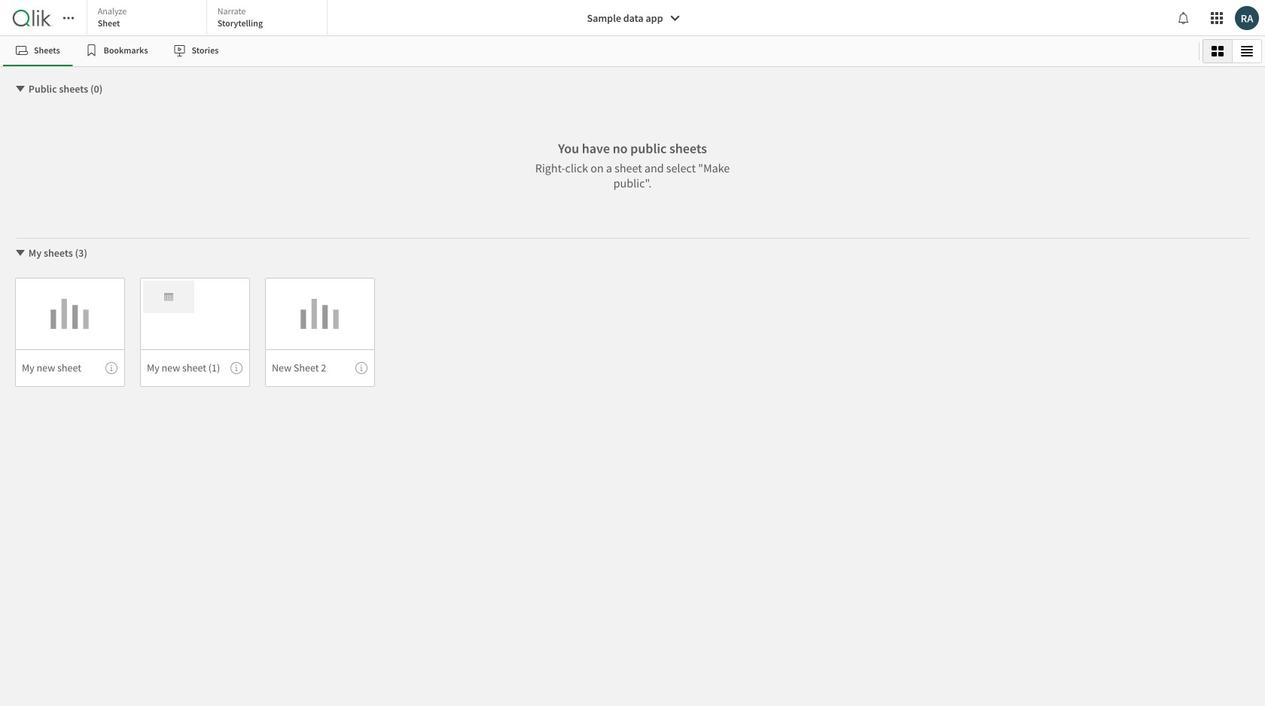 Task type: locate. For each thing, give the bounding box(es) containing it.
1 menu item from the left
[[15, 350, 125, 387]]

2 menu item from the left
[[140, 350, 250, 387]]

application
[[0, 0, 1266, 707]]

tooltip for menu item corresponding to new sheet 2 sheet is selected. press the spacebar or enter key to open new sheet 2 sheet. use the right and left arrow keys to navigate. element
[[356, 362, 368, 374]]

1 vertical spatial collapse image
[[14, 247, 26, 259]]

my new sheet (1) sheet is selected. press the spacebar or enter key to open my new sheet (1) sheet. use the right and left arrow keys to navigate. element
[[140, 278, 250, 387]]

tooltip inside my new sheet sheet is selected. press the spacebar or enter key to open my new sheet sheet. use the right and left arrow keys to navigate. element
[[105, 362, 118, 374]]

new sheet 2 sheet is selected. press the spacebar or enter key to open new sheet 2 sheet. use the right and left arrow keys to navigate. element
[[265, 278, 375, 387]]

my new sheet sheet is selected. press the spacebar or enter key to open my new sheet sheet. use the right and left arrow keys to navigate. element
[[15, 278, 125, 387]]

group
[[1203, 39, 1263, 63]]

tooltip inside my new sheet (1) sheet is selected. press the spacebar or enter key to open my new sheet (1) sheet. use the right and left arrow keys to navigate. element
[[231, 362, 243, 374]]

1 horizontal spatial menu item
[[140, 350, 250, 387]]

tooltip for my new sheet sheet is selected. press the spacebar or enter key to open my new sheet sheet. use the right and left arrow keys to navigate. element menu item
[[105, 362, 118, 374]]

0 horizontal spatial tooltip
[[105, 362, 118, 374]]

1 horizontal spatial tooltip
[[231, 362, 243, 374]]

menu item
[[15, 350, 125, 387], [140, 350, 250, 387], [265, 350, 375, 387]]

collapse image
[[14, 83, 26, 95], [14, 247, 26, 259]]

tooltip inside new sheet 2 sheet is selected. press the spacebar or enter key to open new sheet 2 sheet. use the right and left arrow keys to navigate. element
[[356, 362, 368, 374]]

menu item for my new sheet sheet is selected. press the spacebar or enter key to open my new sheet sheet. use the right and left arrow keys to navigate. element
[[15, 350, 125, 387]]

menu item for my new sheet (1) sheet is selected. press the spacebar or enter key to open my new sheet (1) sheet. use the right and left arrow keys to navigate. element
[[140, 350, 250, 387]]

tab list
[[86, 0, 331, 38], [3, 36, 1193, 66]]

tooltip
[[105, 362, 118, 374], [231, 362, 243, 374], [356, 362, 368, 374]]

2 horizontal spatial tooltip
[[356, 362, 368, 374]]

2 horizontal spatial menu item
[[265, 350, 375, 387]]

3 tooltip from the left
[[356, 362, 368, 374]]

2 tooltip from the left
[[231, 362, 243, 374]]

1 collapse image from the top
[[14, 83, 26, 95]]

0 vertical spatial collapse image
[[14, 83, 26, 95]]

1 tooltip from the left
[[105, 362, 118, 374]]

0 horizontal spatial menu item
[[15, 350, 125, 387]]

3 menu item from the left
[[265, 350, 375, 387]]



Task type: describe. For each thing, give the bounding box(es) containing it.
2 collapse image from the top
[[14, 247, 26, 259]]

menu item for new sheet 2 sheet is selected. press the spacebar or enter key to open new sheet 2 sheet. use the right and left arrow keys to navigate. element
[[265, 350, 375, 387]]

list view image
[[1242, 45, 1254, 57]]

tooltip for menu item associated with my new sheet (1) sheet is selected. press the spacebar or enter key to open my new sheet (1) sheet. use the right and left arrow keys to navigate. element
[[231, 362, 243, 374]]

grid view image
[[1212, 45, 1224, 57]]



Task type: vqa. For each thing, say whether or not it's contained in the screenshot.
3rd Tooltip from left
yes



